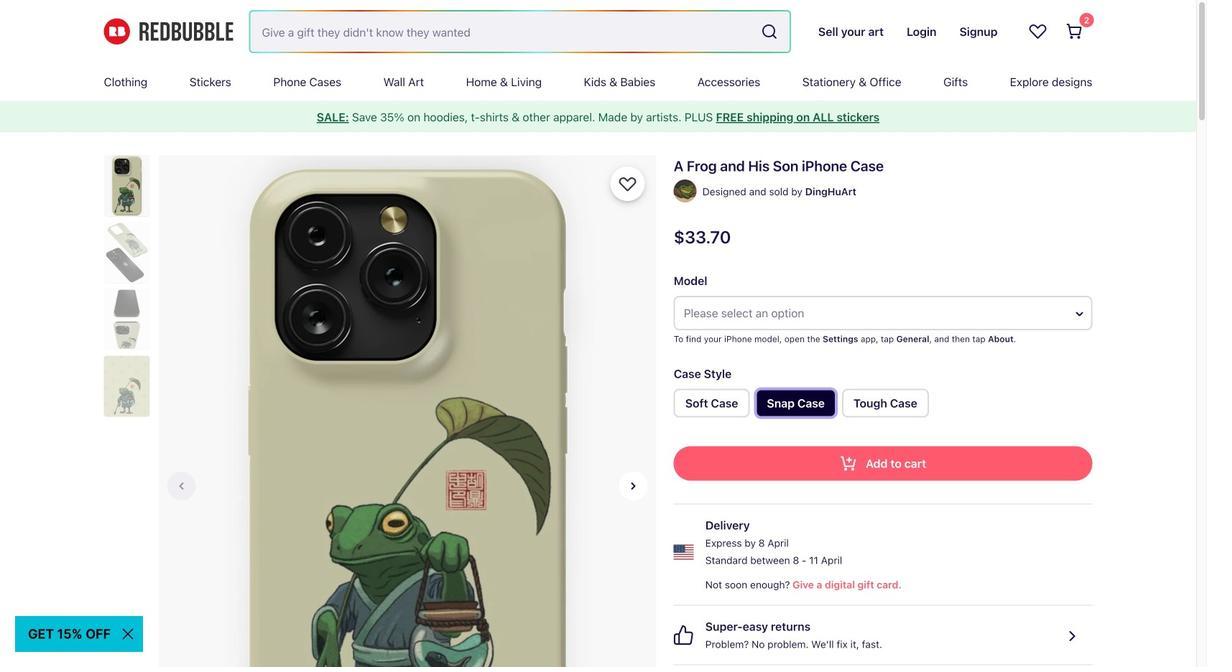 Task type: describe. For each thing, give the bounding box(es) containing it.
4 menu item from the left
[[384, 63, 424, 101]]

case style option group
[[674, 389, 1093, 424]]

9 menu item from the left
[[944, 63, 969, 101]]

3 menu item from the left
[[273, 63, 342, 101]]

7 menu item from the left
[[698, 63, 761, 101]]

none radio inside case style 'option group'
[[756, 389, 837, 418]]



Task type: vqa. For each thing, say whether or not it's contained in the screenshot.
the Oh Lawd He Sittin on the left top of page
no



Task type: locate. For each thing, give the bounding box(es) containing it.
flag of us image
[[674, 543, 694, 563]]

None radio
[[674, 389, 750, 418], [843, 389, 929, 418], [674, 389, 750, 418], [843, 389, 929, 418]]

menu item
[[104, 63, 148, 101], [190, 63, 231, 101], [273, 63, 342, 101], [384, 63, 424, 101], [466, 63, 542, 101], [584, 63, 656, 101], [698, 63, 761, 101], [803, 63, 902, 101], [944, 63, 969, 101], [1011, 63, 1093, 101]]

None field
[[251, 12, 790, 52]]

1 menu item from the left
[[104, 63, 148, 101]]

Search term search field
[[251, 12, 756, 52]]

10 menu item from the left
[[1011, 63, 1093, 101]]

6 menu item from the left
[[584, 63, 656, 101]]

menu bar
[[104, 63, 1093, 101]]

8 menu item from the left
[[803, 63, 902, 101]]

5 menu item from the left
[[466, 63, 542, 101]]

None radio
[[756, 389, 837, 418]]

2 menu item from the left
[[190, 63, 231, 101]]



